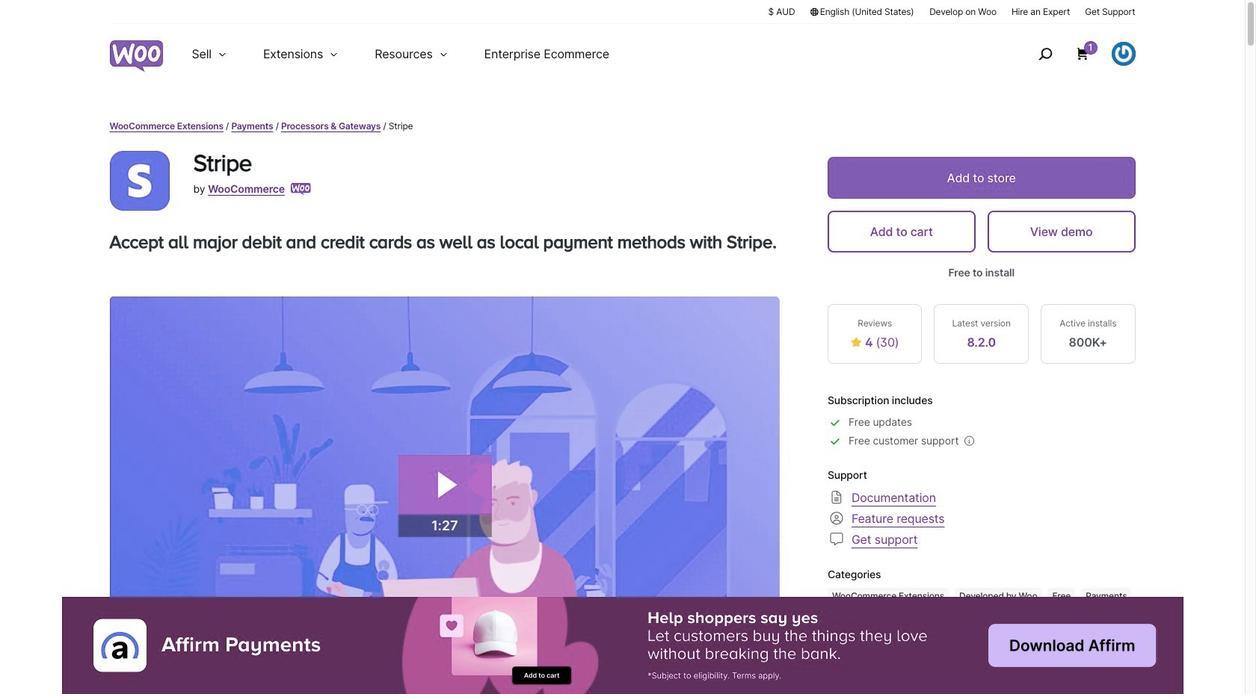 Task type: describe. For each thing, give the bounding box(es) containing it.
developed by woocommerce image
[[291, 183, 311, 195]]

circle user image
[[828, 510, 846, 528]]

open account menu image
[[1112, 42, 1136, 66]]

message image
[[828, 531, 846, 549]]



Task type: locate. For each thing, give the bounding box(es) containing it.
breadcrumb element
[[110, 120, 1136, 133]]

product icon image
[[110, 151, 169, 211]]

service navigation menu element
[[1007, 30, 1136, 78]]

search image
[[1034, 42, 1057, 66]]

file lines image
[[828, 489, 846, 507]]



Task type: vqa. For each thing, say whether or not it's contained in the screenshot.
message image
yes



